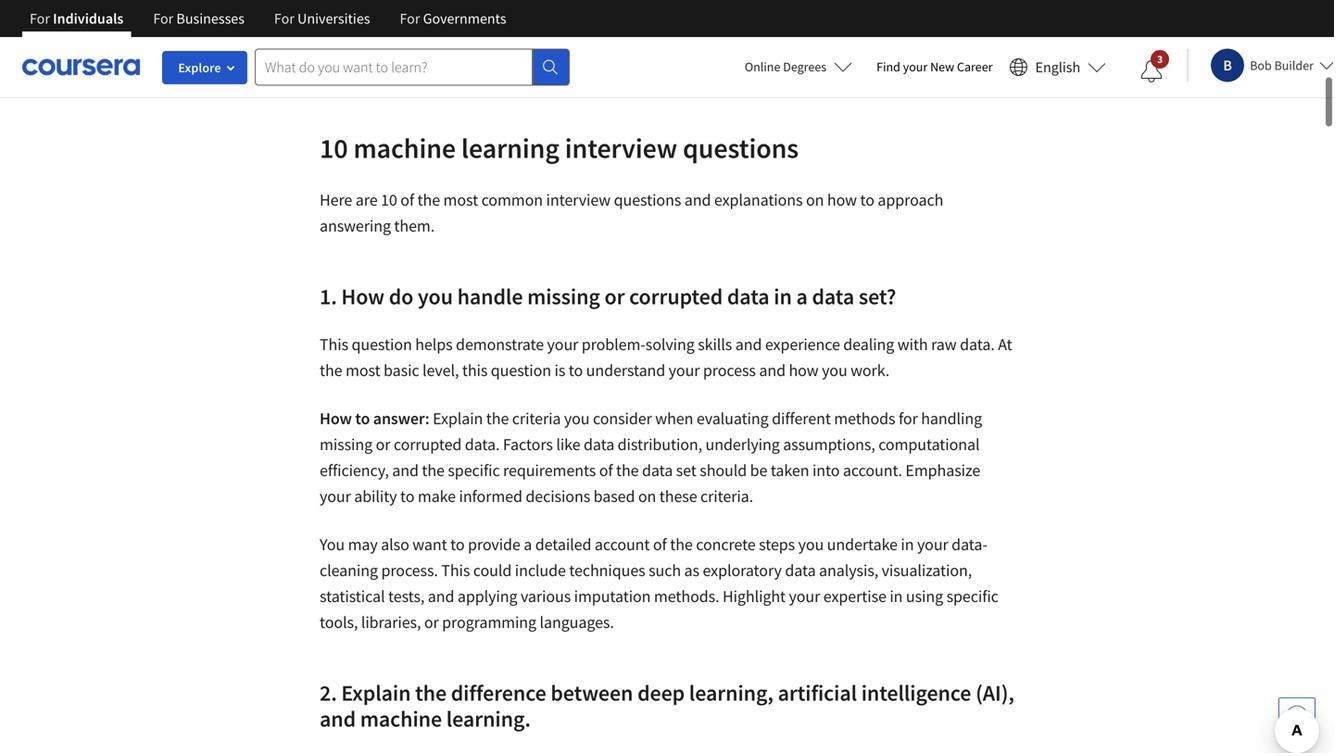 Task type: describe. For each thing, give the bounding box(es) containing it.
approach
[[878, 190, 944, 210]]

find your new career
[[877, 58, 993, 75]]

you inside you may also want to provide a detailed account of the concrete steps you undertake in your data- cleaning process. this could include techniques such as exploratory data analysis, visualization, statistical tests, and applying various imputation methods. highlight your expertise in using specific tools, libraries, or programming languages.
[[799, 534, 824, 555]]

and inside 2. explain the difference between deep learning, artificial intelligence (ai), and machine learning.
[[320, 705, 356, 733]]

an
[[450, 64, 468, 84]]

difference
[[451, 680, 547, 707]]

ace
[[736, 12, 760, 32]]

cleaning
[[320, 560, 378, 581]]

here
[[320, 190, 353, 210]]

for governments
[[400, 9, 507, 28]]

bob
[[1251, 57, 1273, 74]]

common inside to help you get started and build the confidence you need to ace your next interview, here are some of the most common questions you'll encounter. you can use these to practice and get good at answering them in an interview setting.
[[401, 38, 462, 58]]

your right find
[[904, 58, 928, 75]]

requirements
[[503, 460, 596, 481]]

find your new career link
[[868, 56, 1003, 79]]

in up experience
[[774, 283, 792, 311]]

these inside to help you get started and build the confidence you need to ace your next interview, here are some of the most common questions you'll encounter. you can use these to practice and get good at answering them in an interview setting.
[[738, 38, 776, 58]]

1 vertical spatial how
[[320, 408, 352, 429]]

how to answer:
[[320, 408, 430, 429]]

you inside to help you get started and build the confidence you need to ace your next interview, here are some of the most common questions you'll encounter. you can use these to practice and get good at answering them in an interview setting.
[[654, 38, 679, 58]]

how inside the this question helps demonstrate your problem-solving skills and experience dealing with raw data. at the most basic level, this question is to understand your process and how you work.
[[789, 360, 819, 381]]

you right help
[[374, 12, 399, 32]]

questions inside to help you get started and build the confidence you need to ace your next interview, here are some of the most common questions you'll encounter. you can use these to practice and get good at answering them in an interview setting.
[[466, 38, 533, 58]]

highlight
[[723, 586, 786, 607]]

consider
[[593, 408, 652, 429]]

on inside here are 10 of the most common interview questions and explanations on how to approach answering them.
[[807, 190, 825, 210]]

online degrees
[[745, 58, 827, 75]]

explore
[[178, 59, 221, 76]]

expertise
[[824, 586, 887, 607]]

various
[[521, 586, 571, 607]]

the up based
[[616, 460, 639, 481]]

process.
[[381, 560, 438, 581]]

the down help
[[337, 38, 360, 58]]

your inside to help you get started and build the confidence you need to ace your next interview, here are some of the most common questions you'll encounter. you can use these to practice and get good at answering them in an interview setting.
[[763, 12, 795, 32]]

may
[[348, 534, 378, 555]]

1 vertical spatial get
[[885, 38, 906, 58]]

the up data.
[[487, 408, 509, 429]]

in up visualization,
[[901, 534, 915, 555]]

are inside to help you get started and build the confidence you need to ace your next interview, here are some of the most common questions you'll encounter. you can use these to practice and get good at answering them in an interview setting.
[[936, 12, 958, 32]]

here are 10 of the most common interview questions and explanations on how to approach answering them.
[[320, 190, 944, 236]]

work.
[[851, 360, 890, 381]]

1 vertical spatial questions
[[683, 131, 799, 165]]

2. explain the difference between deep learning, artificial intelligence (ai), and machine learning.
[[320, 680, 1015, 733]]

explanations
[[715, 190, 803, 210]]

helps
[[416, 334, 453, 355]]

0 vertical spatial missing
[[528, 283, 601, 311]]

corrupted inside explain the criteria you consider when evaluating different methods for handling missing or corrupted data. factors like data distribution, underlying assumptions, computational efficiency, and the specific requirements of the data set should be taken into account. emphasize your ability to make informed decisions based on these criteria.
[[394, 434, 462, 455]]

could
[[474, 560, 512, 581]]

0 vertical spatial corrupted
[[630, 283, 723, 311]]

you'll
[[536, 38, 574, 58]]

based
[[594, 486, 635, 507]]

some
[[961, 12, 999, 32]]

banner navigation
[[15, 0, 522, 37]]

the up "make"
[[422, 460, 445, 481]]

0 vertical spatial question
[[352, 334, 412, 355]]

coursera image
[[22, 52, 140, 82]]

and inside explain the criteria you consider when evaluating different methods for handling missing or corrupted data. factors like data distribution, underlying assumptions, computational efficiency, and the specific requirements of the data set should be taken into account. emphasize your ability to make informed decisions based on these criteria.
[[392, 460, 419, 481]]

for businesses
[[153, 9, 245, 28]]

build
[[509, 12, 544, 32]]

steps
[[759, 534, 796, 555]]

10 inside here are 10 of the most common interview questions and explanations on how to approach answering them.
[[381, 190, 397, 210]]

applying
[[458, 586, 518, 607]]

questions inside here are 10 of the most common interview questions and explanations on how to approach answering them.
[[614, 190, 682, 210]]

decisions
[[526, 486, 591, 507]]

of inside you may also want to provide a detailed account of the concrete steps you undertake in your data- cleaning process. this could include techniques such as exploratory data analysis, visualization, statistical tests, and applying various imputation methods. highlight your expertise in using specific tools, libraries, or programming languages.
[[653, 534, 667, 555]]

detailed
[[536, 534, 592, 555]]

of inside explain the criteria you consider when evaluating different methods for handling missing or corrupted data. factors like data distribution, underlying assumptions, computational efficiency, and the specific requirements of the data set should be taken into account. emphasize your ability to make informed decisions based on these criteria.
[[600, 460, 613, 481]]

like
[[557, 434, 581, 455]]

at
[[948, 38, 962, 58]]

taken
[[771, 460, 810, 481]]

level,
[[423, 360, 459, 381]]

career
[[958, 58, 993, 75]]

of inside to help you get started and build the confidence you need to ace your next interview, here are some of the most common questions you'll encounter. you can use these to practice and get good at answering them in an interview setting.
[[320, 38, 334, 58]]

these inside explain the criteria you consider when evaluating different methods for handling missing or corrupted data. factors like data distribution, underlying assumptions, computational efficiency, and the specific requirements of the data set should be taken into account. emphasize your ability to make informed decisions based on these criteria.
[[660, 486, 698, 507]]

problem-
[[582, 334, 646, 355]]

basic
[[384, 360, 419, 381]]

set
[[676, 460, 697, 481]]

computational
[[879, 434, 980, 455]]

interview inside to help you get started and build the confidence you need to ace your next interview, here are some of the most common questions you'll encounter. you can use these to practice and get good at answering them in an interview setting.
[[471, 64, 536, 84]]

0 vertical spatial machine
[[354, 131, 456, 165]]

when
[[656, 408, 694, 429]]

tools,
[[320, 612, 358, 633]]

1 vertical spatial interview
[[565, 131, 678, 165]]

businesses
[[177, 9, 245, 28]]

this inside the this question helps demonstrate your problem-solving skills and experience dealing with raw data. at the most basic level, this question is to understand your process and how you work.
[[320, 334, 349, 355]]

to
[[320, 12, 337, 32]]

process
[[704, 360, 756, 381]]

3 button
[[1127, 49, 1178, 94]]

specific inside explain the criteria you consider when evaluating different methods for handling missing or corrupted data. factors like data distribution, underlying assumptions, computational efficiency, and the specific requirements of the data set should be taken into account. emphasize your ability to make informed decisions based on these criteria.
[[448, 460, 500, 481]]

data. at
[[961, 334, 1013, 355]]

of inside here are 10 of the most common interview questions and explanations on how to approach answering them.
[[401, 190, 414, 210]]

with
[[898, 334, 929, 355]]

data down distribution,
[[642, 460, 673, 481]]

governments
[[423, 9, 507, 28]]

or inside you may also want to provide a detailed account of the concrete steps you undertake in your data- cleaning process. this could include techniques such as exploratory data analysis, visualization, statistical tests, and applying various imputation methods. highlight your expertise in using specific tools, libraries, or programming languages.
[[424, 612, 439, 633]]

practice
[[797, 38, 852, 58]]

learning,
[[690, 680, 774, 707]]

how inside here are 10 of the most common interview questions and explanations on how to approach answering them.
[[828, 190, 858, 210]]

and inside you may also want to provide a detailed account of the concrete steps you undertake in your data- cleaning process. this could include techniques such as exploratory data analysis, visualization, statistical tests, and applying various imputation methods. highlight your expertise in using specific tools, libraries, or programming languages.
[[428, 586, 455, 607]]

you inside explain the criteria you consider when evaluating different methods for handling missing or corrupted data. factors like data distribution, underlying assumptions, computational efficiency, and the specific requirements of the data set should be taken into account. emphasize your ability to make informed decisions based on these criteria.
[[564, 408, 590, 429]]

data-
[[952, 534, 988, 555]]

online degrees button
[[730, 46, 868, 87]]

assumptions,
[[784, 434, 876, 455]]

next
[[798, 12, 827, 32]]

you inside you may also want to provide a detailed account of the concrete steps you undertake in your data- cleaning process. this could include techniques such as exploratory data analysis, visualization, statistical tests, and applying various imputation methods. highlight your expertise in using specific tools, libraries, or programming languages.
[[320, 534, 345, 555]]

0 horizontal spatial 10
[[320, 131, 348, 165]]

data inside you may also want to provide a detailed account of the concrete steps you undertake in your data- cleaning process. this could include techniques such as exploratory data analysis, visualization, statistical tests, and applying various imputation methods. highlight your expertise in using specific tools, libraries, or programming languages.
[[786, 560, 816, 581]]

find
[[877, 58, 901, 75]]

good
[[909, 38, 945, 58]]

help center image
[[1287, 705, 1309, 728]]

started
[[427, 12, 476, 32]]

languages.
[[540, 612, 614, 633]]

concrete
[[696, 534, 756, 555]]

interview inside here are 10 of the most common interview questions and explanations on how to approach answering them.
[[547, 190, 611, 210]]

the inside the this question helps demonstrate your problem-solving skills and experience dealing with raw data. at the most basic level, this question is to understand your process and how you work.
[[320, 360, 343, 381]]

for universities
[[274, 9, 370, 28]]

analysis,
[[820, 560, 879, 581]]

set?
[[859, 283, 897, 311]]

for
[[899, 408, 918, 429]]

informed
[[459, 486, 523, 507]]

such
[[649, 560, 681, 581]]

them
[[394, 64, 431, 84]]

2.
[[320, 680, 337, 707]]

account.
[[844, 460, 903, 481]]

0 vertical spatial a
[[797, 283, 808, 311]]

for for universities
[[274, 9, 295, 28]]

the inside 2. explain the difference between deep learning, artificial intelligence (ai), and machine learning.
[[415, 680, 447, 707]]

to inside you may also want to provide a detailed account of the concrete steps you undertake in your data- cleaning process. this could include techniques such as exploratory data analysis, visualization, statistical tests, and applying various imputation methods. highlight your expertise in using specific tools, libraries, or programming languages.
[[451, 534, 465, 555]]

efficiency,
[[320, 460, 389, 481]]

confidence
[[573, 12, 649, 32]]

factors
[[503, 434, 553, 455]]

data up the "skills"
[[728, 283, 770, 311]]

for for businesses
[[153, 9, 174, 28]]

methods.
[[654, 586, 720, 607]]

different
[[772, 408, 831, 429]]

you left need
[[652, 12, 678, 32]]

do
[[389, 283, 414, 311]]

2 horizontal spatial or
[[605, 283, 625, 311]]

this question helps demonstrate your problem-solving skills and experience dealing with raw data. at the most basic level, this question is to understand your process and how you work.
[[320, 334, 1013, 381]]

bob builder
[[1251, 57, 1315, 74]]

10 machine learning interview questions
[[320, 131, 799, 165]]

0 vertical spatial get
[[402, 12, 424, 32]]

to inside the this question helps demonstrate your problem-solving skills and experience dealing with raw data. at the most basic level, this question is to understand your process and how you work.
[[569, 360, 583, 381]]

online
[[745, 58, 781, 75]]

show notifications image
[[1141, 60, 1164, 83]]



Task type: locate. For each thing, give the bounding box(es) containing it.
explain
[[433, 408, 483, 429], [342, 680, 411, 707]]

this
[[462, 360, 488, 381]]

machine right 2. on the bottom of the page
[[360, 705, 442, 733]]

0 horizontal spatial explain
[[342, 680, 411, 707]]

underlying
[[706, 434, 780, 455]]

0 vertical spatial how
[[828, 190, 858, 210]]

libraries,
[[361, 612, 421, 633]]

criteria
[[512, 408, 561, 429]]

to help you get started and build the confidence you need to ace your next interview, here are some of the most common questions you'll encounter. you can use these to practice and get good at answering them in an interview setting.
[[320, 12, 999, 84]]

undertake
[[828, 534, 898, 555]]

this down the 1.
[[320, 334, 349, 355]]

1 horizontal spatial missing
[[528, 283, 601, 311]]

on right based
[[639, 486, 657, 507]]

1 horizontal spatial how
[[828, 190, 858, 210]]

1 vertical spatial 10
[[381, 190, 397, 210]]

1 vertical spatial corrupted
[[394, 434, 462, 455]]

0 horizontal spatial how
[[789, 360, 819, 381]]

and inside here are 10 of the most common interview questions and explanations on how to approach answering them.
[[685, 190, 711, 210]]

individuals
[[53, 9, 124, 28]]

explain the criteria you consider when evaluating different methods for handling missing or corrupted data. factors like data distribution, underlying assumptions, computational efficiency, and the specific requirements of the data set should be taken into account. emphasize your ability to make informed decisions based on these criteria.
[[320, 408, 983, 507]]

for for governments
[[400, 9, 420, 28]]

10 up them.
[[381, 190, 397, 210]]

make
[[418, 486, 456, 507]]

of down 'to'
[[320, 38, 334, 58]]

dealing
[[844, 334, 895, 355]]

demonstrate
[[456, 334, 544, 355]]

english button
[[1003, 37, 1115, 97]]

interview right an
[[471, 64, 536, 84]]

0 horizontal spatial questions
[[466, 38, 533, 58]]

explain inside explain the criteria you consider when evaluating different methods for handling missing or corrupted data. factors like data distribution, underlying assumptions, computational efficiency, and the specific requirements of the data set should be taken into account. emphasize your ability to make informed decisions based on these criteria.
[[433, 408, 483, 429]]

machine
[[354, 131, 456, 165], [360, 705, 442, 733]]

data right 'like'
[[584, 434, 615, 455]]

2 vertical spatial interview
[[547, 190, 611, 210]]

data.
[[465, 434, 500, 455]]

english
[[1036, 58, 1081, 76]]

how right the 1.
[[342, 283, 385, 311]]

0 horizontal spatial you
[[320, 534, 345, 555]]

or up problem-
[[605, 283, 625, 311]]

need
[[681, 12, 716, 32]]

2 vertical spatial most
[[346, 360, 381, 381]]

1 horizontal spatial common
[[482, 190, 543, 210]]

your left expertise at the bottom of page
[[789, 586, 821, 607]]

0 vertical spatial questions
[[466, 38, 533, 58]]

0 vertical spatial you
[[654, 38, 679, 58]]

for left started
[[400, 9, 420, 28]]

1 vertical spatial machine
[[360, 705, 442, 733]]

2 answering from the top
[[320, 216, 391, 236]]

0 vertical spatial or
[[605, 283, 625, 311]]

exploratory
[[703, 560, 782, 581]]

1 horizontal spatial you
[[654, 38, 679, 58]]

for for individuals
[[30, 9, 50, 28]]

you left the can
[[654, 38, 679, 58]]

and
[[479, 12, 505, 32], [855, 38, 881, 58], [685, 190, 711, 210], [736, 334, 762, 355], [760, 360, 786, 381], [392, 460, 419, 481], [428, 586, 455, 607], [320, 705, 356, 733]]

1 vertical spatial this
[[442, 560, 470, 581]]

None search field
[[255, 49, 570, 86]]

interview up here are 10 of the most common interview questions and explanations on how to approach answering them.
[[565, 131, 678, 165]]

explain right 2. on the bottom of the page
[[342, 680, 411, 707]]

account
[[595, 534, 650, 555]]

1 vertical spatial common
[[482, 190, 543, 210]]

0 vertical spatial on
[[807, 190, 825, 210]]

1 vertical spatial are
[[356, 190, 378, 210]]

get left "good"
[[885, 38, 906, 58]]

0 horizontal spatial a
[[524, 534, 532, 555]]

the inside you may also want to provide a detailed account of the concrete steps you undertake in your data- cleaning process. this could include techniques such as exploratory data analysis, visualization, statistical tests, and applying various imputation methods. highlight your expertise in using specific tools, libraries, or programming languages.
[[670, 534, 693, 555]]

1 horizontal spatial corrupted
[[630, 283, 723, 311]]

most inside the this question helps demonstrate your problem-solving skills and experience dealing with raw data. at the most basic level, this question is to understand your process and how you work.
[[346, 360, 381, 381]]

1 for from the left
[[30, 9, 50, 28]]

1 horizontal spatial question
[[491, 360, 552, 381]]

interview,
[[831, 12, 899, 32]]

1 vertical spatial most
[[444, 190, 478, 210]]

explore button
[[162, 51, 248, 84]]

on right explanations
[[807, 190, 825, 210]]

0 vertical spatial 10
[[320, 131, 348, 165]]

0 horizontal spatial corrupted
[[394, 434, 462, 455]]

missing up problem-
[[528, 283, 601, 311]]

1 vertical spatial missing
[[320, 434, 373, 455]]

1 vertical spatial explain
[[342, 680, 411, 707]]

1 vertical spatial a
[[524, 534, 532, 555]]

the up as at the bottom of the page
[[670, 534, 693, 555]]

the up you'll
[[547, 12, 570, 32]]

common up them
[[401, 38, 462, 58]]

deep
[[638, 680, 685, 707]]

most inside here are 10 of the most common interview questions and explanations on how to approach answering them.
[[444, 190, 478, 210]]

1 horizontal spatial 10
[[381, 190, 397, 210]]

raw
[[932, 334, 957, 355]]

1 vertical spatial how
[[789, 360, 819, 381]]

get left started
[[402, 12, 424, 32]]

of up such
[[653, 534, 667, 555]]

these down set
[[660, 486, 698, 507]]

are inside here are 10 of the most common interview questions and explanations on how to approach answering them.
[[356, 190, 378, 210]]

a up experience
[[797, 283, 808, 311]]

the
[[547, 12, 570, 32], [337, 38, 360, 58], [418, 190, 440, 210], [320, 360, 343, 381], [487, 408, 509, 429], [422, 460, 445, 481], [616, 460, 639, 481], [670, 534, 693, 555], [415, 680, 447, 707]]

artificial
[[778, 680, 858, 707]]

4 for from the left
[[400, 9, 420, 28]]

0 horizontal spatial are
[[356, 190, 378, 210]]

how down experience
[[789, 360, 819, 381]]

of up based
[[600, 460, 613, 481]]

1 answering from the top
[[320, 64, 391, 84]]

you up 'like'
[[564, 408, 590, 429]]

question down demonstrate
[[491, 360, 552, 381]]

of
[[320, 38, 334, 58], [401, 190, 414, 210], [600, 460, 613, 481], [653, 534, 667, 555]]

specific right using
[[947, 586, 999, 607]]

visualization,
[[882, 560, 973, 581]]

in
[[434, 64, 447, 84], [774, 283, 792, 311], [901, 534, 915, 555], [890, 586, 903, 607]]

between
[[551, 680, 634, 707]]

answering inside here are 10 of the most common interview questions and explanations on how to approach answering them.
[[320, 216, 391, 236]]

you may also want to provide a detailed account of the concrete steps you undertake in your data- cleaning process. this could include techniques such as exploratory data analysis, visualization, statistical tests, and applying various imputation methods. highlight your expertise in using specific tools, libraries, or programming languages.
[[320, 534, 999, 633]]

What do you want to learn? text field
[[255, 49, 533, 86]]

answering down here
[[320, 216, 391, 236]]

this down the want
[[442, 560, 470, 581]]

are right here
[[356, 190, 378, 210]]

1 horizontal spatial or
[[424, 612, 439, 633]]

in left using
[[890, 586, 903, 607]]

0 vertical spatial these
[[738, 38, 776, 58]]

1 vertical spatial or
[[376, 434, 391, 455]]

0 vertical spatial how
[[342, 283, 385, 311]]

most down the learning
[[444, 190, 478, 210]]

missing up efficiency,
[[320, 434, 373, 455]]

0 vertical spatial answering
[[320, 64, 391, 84]]

statistical
[[320, 586, 385, 607]]

for left 'to'
[[274, 9, 295, 28]]

machine inside 2. explain the difference between deep learning, artificial intelligence (ai), and machine learning.
[[360, 705, 442, 733]]

solving
[[646, 334, 695, 355]]

0 vertical spatial explain
[[433, 408, 483, 429]]

can
[[683, 38, 707, 58]]

how up efficiency,
[[320, 408, 352, 429]]

your down efficiency,
[[320, 486, 351, 507]]

1 horizontal spatial these
[[738, 38, 776, 58]]

0 horizontal spatial question
[[352, 334, 412, 355]]

2 horizontal spatial questions
[[683, 131, 799, 165]]

these down ace on the top right of page
[[738, 38, 776, 58]]

0 horizontal spatial on
[[639, 486, 657, 507]]

1 vertical spatial these
[[660, 486, 698, 507]]

also
[[381, 534, 410, 555]]

builder
[[1275, 57, 1315, 74]]

2 for from the left
[[153, 9, 174, 28]]

b
[[1224, 56, 1233, 75]]

criteria.
[[701, 486, 754, 507]]

1 horizontal spatial this
[[442, 560, 470, 581]]

handle
[[458, 283, 523, 311]]

3
[[1158, 52, 1164, 66]]

question up basic
[[352, 334, 412, 355]]

1 vertical spatial answering
[[320, 216, 391, 236]]

your right ace on the top right of page
[[763, 12, 795, 32]]

0 horizontal spatial this
[[320, 334, 349, 355]]

you left work.
[[822, 360, 848, 381]]

on
[[807, 190, 825, 210], [639, 486, 657, 507]]

how left approach
[[828, 190, 858, 210]]

your up is at the left of the page
[[547, 334, 579, 355]]

evaluating
[[697, 408, 769, 429]]

0 vertical spatial interview
[[471, 64, 536, 84]]

answering down help
[[320, 64, 391, 84]]

common
[[401, 38, 462, 58], [482, 190, 543, 210]]

1 vertical spatial question
[[491, 360, 552, 381]]

on inside explain the criteria you consider when evaluating different methods for handling missing or corrupted data. factors like data distribution, underlying assumptions, computational efficiency, and the specific requirements of the data set should be taken into account. emphasize your ability to make informed decisions based on these criteria.
[[639, 486, 657, 507]]

0 vertical spatial most
[[363, 38, 398, 58]]

1 horizontal spatial questions
[[614, 190, 682, 210]]

for left individuals
[[30, 9, 50, 28]]

data down steps
[[786, 560, 816, 581]]

0 vertical spatial common
[[401, 38, 462, 58]]

most down help
[[363, 38, 398, 58]]

techniques
[[570, 560, 646, 581]]

you left 'may'
[[320, 534, 345, 555]]

corrupted up solving
[[630, 283, 723, 311]]

is
[[555, 360, 566, 381]]

your up visualization,
[[918, 534, 949, 555]]

intelligence
[[862, 680, 972, 707]]

to inside here are 10 of the most common interview questions and explanations on how to approach answering them.
[[861, 190, 875, 210]]

this inside you may also want to provide a detailed account of the concrete steps you undertake in your data- cleaning process. this could include techniques such as exploratory data analysis, visualization, statistical tests, and applying various imputation methods. highlight your expertise in using specific tools, libraries, or programming languages.
[[442, 560, 470, 581]]

are up at
[[936, 12, 958, 32]]

handling
[[922, 408, 983, 429]]

0 horizontal spatial these
[[660, 486, 698, 507]]

1 vertical spatial on
[[639, 486, 657, 507]]

answering inside to help you get started and build the confidence you need to ace your next interview, here are some of the most common questions you'll encounter. you can use these to practice and get good at answering them in an interview setting.
[[320, 64, 391, 84]]

programming
[[442, 612, 537, 633]]

1 horizontal spatial on
[[807, 190, 825, 210]]

distribution,
[[618, 434, 703, 455]]

machine down them
[[354, 131, 456, 165]]

you right do
[[418, 283, 453, 311]]

0 horizontal spatial get
[[402, 12, 424, 32]]

10 up here
[[320, 131, 348, 165]]

tests,
[[388, 586, 425, 607]]

1 horizontal spatial get
[[885, 38, 906, 58]]

or inside explain the criteria you consider when evaluating different methods for handling missing or corrupted data. factors like data distribution, underlying assumptions, computational efficiency, and the specific requirements of the data set should be taken into account. emphasize your ability to make informed decisions based on these criteria.
[[376, 434, 391, 455]]

common inside here are 10 of the most common interview questions and explanations on how to approach answering them.
[[482, 190, 543, 210]]

want
[[413, 534, 447, 555]]

explain inside 2. explain the difference between deep learning, artificial intelligence (ai), and machine learning.
[[342, 680, 411, 707]]

encounter.
[[577, 38, 651, 58]]

for left businesses
[[153, 9, 174, 28]]

2 vertical spatial questions
[[614, 190, 682, 210]]

0 horizontal spatial specific
[[448, 460, 500, 481]]

your inside explain the criteria you consider when evaluating different methods for handling missing or corrupted data. factors like data distribution, underlying assumptions, computational efficiency, and the specific requirements of the data set should be taken into account. emphasize your ability to make informed decisions based on these criteria.
[[320, 486, 351, 507]]

data left "set?"
[[813, 283, 855, 311]]

specific down data.
[[448, 460, 500, 481]]

0 vertical spatial are
[[936, 12, 958, 32]]

you right steps
[[799, 534, 824, 555]]

or down how to answer:
[[376, 434, 391, 455]]

the up them.
[[418, 190, 440, 210]]

to
[[719, 12, 733, 32], [779, 38, 793, 58], [861, 190, 875, 210], [569, 360, 583, 381], [355, 408, 370, 429], [400, 486, 415, 507], [451, 534, 465, 555]]

1 horizontal spatial explain
[[433, 408, 483, 429]]

imputation
[[574, 586, 651, 607]]

1 horizontal spatial a
[[797, 283, 808, 311]]

0 horizontal spatial common
[[401, 38, 462, 58]]

learning
[[462, 131, 560, 165]]

of up them.
[[401, 190, 414, 210]]

explain up data.
[[433, 408, 483, 429]]

use
[[711, 38, 735, 58]]

corrupted down answer:
[[394, 434, 462, 455]]

help
[[340, 12, 370, 32]]

a inside you may also want to provide a detailed account of the concrete steps you undertake in your data- cleaning process. this could include techniques such as exploratory data analysis, visualization, statistical tests, and applying various imputation methods. highlight your expertise in using specific tools, libraries, or programming languages.
[[524, 534, 532, 555]]

1 horizontal spatial are
[[936, 12, 958, 32]]

interview down 10 machine learning interview questions
[[547, 190, 611, 210]]

how
[[342, 283, 385, 311], [320, 408, 352, 429]]

0 vertical spatial specific
[[448, 460, 500, 481]]

1 horizontal spatial specific
[[947, 586, 999, 607]]

1 vertical spatial you
[[320, 534, 345, 555]]

1 vertical spatial specific
[[947, 586, 999, 607]]

0 vertical spatial this
[[320, 334, 349, 355]]

common down the learning
[[482, 190, 543, 210]]

these
[[738, 38, 776, 58], [660, 486, 698, 507]]

to inside explain the criteria you consider when evaluating different methods for handling missing or corrupted data. factors like data distribution, underlying assumptions, computational efficiency, and the specific requirements of the data set should be taken into account. emphasize your ability to make informed decisions based on these criteria.
[[400, 486, 415, 507]]

here
[[902, 12, 933, 32]]

the left difference
[[415, 680, 447, 707]]

3 for from the left
[[274, 9, 295, 28]]

data
[[728, 283, 770, 311], [813, 283, 855, 311], [584, 434, 615, 455], [642, 460, 673, 481], [786, 560, 816, 581]]

the inside here are 10 of the most common interview questions and explanations on how to approach answering them.
[[418, 190, 440, 210]]

answering
[[320, 64, 391, 84], [320, 216, 391, 236]]

the up how to answer:
[[320, 360, 343, 381]]

a up include
[[524, 534, 532, 555]]

understand
[[587, 360, 666, 381]]

most left basic
[[346, 360, 381, 381]]

you inside the this question helps demonstrate your problem-solving skills and experience dealing with raw data. at the most basic level, this question is to understand your process and how you work.
[[822, 360, 848, 381]]

or down tests,
[[424, 612, 439, 633]]

missing inside explain the criteria you consider when evaluating different methods for handling missing or corrupted data. factors like data distribution, underlying assumptions, computational efficiency, and the specific requirements of the data set should be taken into account. emphasize your ability to make informed decisions based on these criteria.
[[320, 434, 373, 455]]

2 vertical spatial or
[[424, 612, 439, 633]]

in left an
[[434, 64, 447, 84]]

your down solving
[[669, 360, 700, 381]]

most inside to help you get started and build the confidence you need to ace your next interview, here are some of the most common questions you'll encounter. you can use these to practice and get good at answering them in an interview setting.
[[363, 38, 398, 58]]

or
[[605, 283, 625, 311], [376, 434, 391, 455], [424, 612, 439, 633]]

answer:
[[373, 408, 430, 429]]

(ai),
[[976, 680, 1015, 707]]

specific inside you may also want to provide a detailed account of the concrete steps you undertake in your data- cleaning process. this could include techniques such as exploratory data analysis, visualization, statistical tests, and applying various imputation methods. highlight your expertise in using specific tools, libraries, or programming languages.
[[947, 586, 999, 607]]

for individuals
[[30, 9, 124, 28]]

in inside to help you get started and build the confidence you need to ace your next interview, here are some of the most common questions you'll encounter. you can use these to practice and get good at answering them in an interview setting.
[[434, 64, 447, 84]]

0 horizontal spatial missing
[[320, 434, 373, 455]]

your
[[763, 12, 795, 32], [904, 58, 928, 75], [547, 334, 579, 355], [669, 360, 700, 381], [320, 486, 351, 507], [918, 534, 949, 555], [789, 586, 821, 607]]

0 horizontal spatial or
[[376, 434, 391, 455]]



Task type: vqa. For each thing, say whether or not it's contained in the screenshot.
"your" within EXPLAIN THE CRITERIA YOU CONSIDER WHEN EVALUATING DIFFERENT METHODS FOR HANDLING MISSING OR CORRUPTED DATA. FACTORS LIKE DATA DISTRIBUTION, UNDERLYING ASSUMPTIONS, COMPUTATIONAL EFFICIENCY, AND THE SPECIFIC REQUIREMENTS OF THE DATA SET SHOULD BE TAKEN INTO ACCOUNT. EMPHASIZE YOUR ABILITY TO MAKE INFORMED DECISIONS BASED ON THESE CRITERIA.
yes



